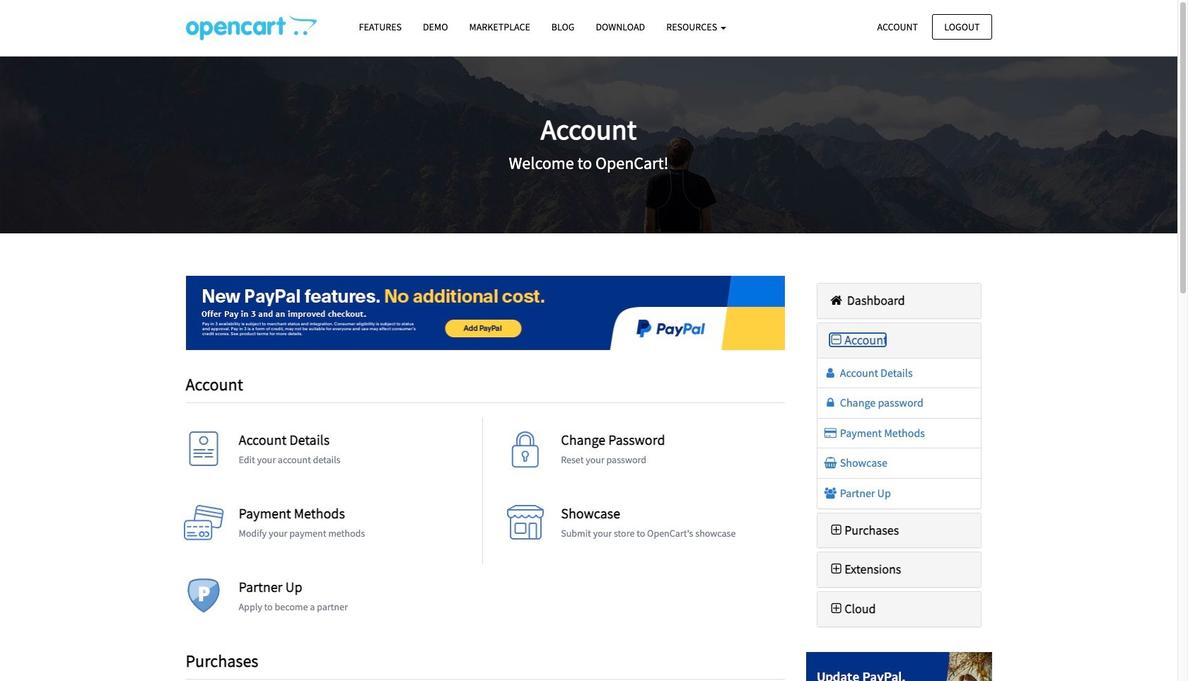 Task type: locate. For each thing, give the bounding box(es) containing it.
account image
[[182, 431, 225, 474]]

showcase image
[[504, 505, 547, 547]]

paypal image
[[186, 276, 785, 350], [806, 652, 992, 681]]

0 vertical spatial plus square o image
[[828, 524, 845, 536]]

1 vertical spatial plus square o image
[[828, 603, 845, 615]]

credit card image
[[823, 427, 838, 438]]

user image
[[823, 367, 838, 378]]

1 horizontal spatial paypal image
[[806, 652, 992, 681]]

plus square o image down the users icon
[[828, 524, 845, 536]]

opencart - your account image
[[186, 15, 316, 40]]

0 vertical spatial paypal image
[[186, 276, 785, 350]]

plus square o image down plus square o image
[[828, 603, 845, 615]]

plus square o image
[[828, 524, 845, 536], [828, 603, 845, 615]]

users image
[[823, 487, 838, 499]]

2 plus square o image from the top
[[828, 603, 845, 615]]



Task type: describe. For each thing, give the bounding box(es) containing it.
home image
[[828, 294, 845, 307]]

apply to become a partner image
[[182, 578, 225, 621]]

shopping basket image
[[823, 457, 838, 468]]

fw image
[[828, 334, 845, 346]]

plus square o image
[[828, 563, 845, 576]]

1 plus square o image from the top
[[828, 524, 845, 536]]

1 vertical spatial paypal image
[[806, 652, 992, 681]]

payment methods image
[[182, 505, 225, 547]]

change password image
[[504, 431, 547, 474]]

lock image
[[823, 397, 838, 408]]

0 horizontal spatial paypal image
[[186, 276, 785, 350]]



Task type: vqa. For each thing, say whether or not it's contained in the screenshot.
the rightmost paypal image
yes



